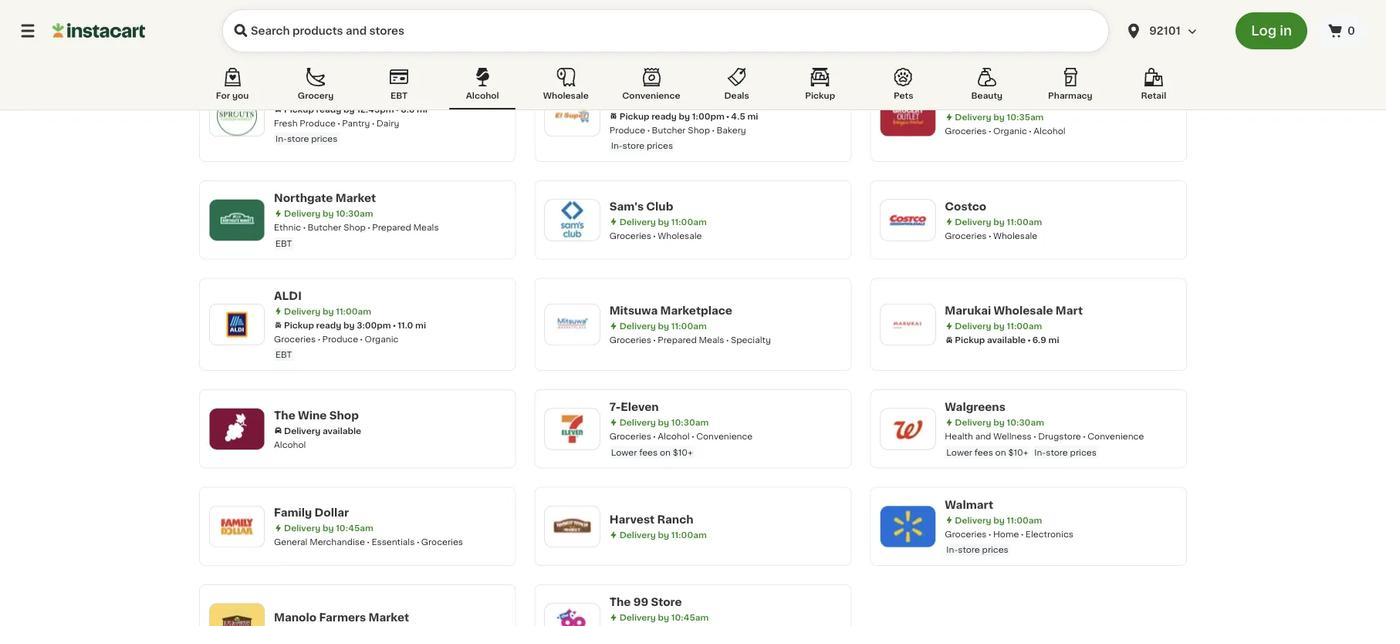 Task type: vqa. For each thing, say whether or not it's contained in the screenshot.


Task type: locate. For each thing, give the bounding box(es) containing it.
beauty button
[[954, 65, 1021, 110]]

store down 'pickup ready by 1:00pm'
[[623, 142, 645, 150]]

shop up "delivery available"
[[329, 410, 359, 421]]

ethnic
[[274, 224, 301, 232]]

organic groceries butcher shop in-store prices ebt
[[274, 14, 421, 39]]

butcher inside 'ethnic butcher shop prepared meals ebt'
[[308, 224, 342, 232]]

1 $10+ from the left
[[673, 449, 693, 457]]

lower
[[611, 449, 637, 457], [947, 449, 973, 457]]

the for the wine shop
[[274, 410, 296, 421]]

beauty
[[972, 91, 1003, 100]]

0 horizontal spatial $10+
[[673, 449, 693, 457]]

1 horizontal spatial pickup available
[[955, 336, 1026, 345]]

butcher for ethnic butcher shop prepared meals ebt
[[308, 224, 342, 232]]

pickup available down marukai
[[955, 336, 1026, 345]]

meals
[[414, 224, 439, 232], [699, 336, 725, 345]]

dairy
[[377, 119, 399, 127]]

fees down and
[[975, 449, 994, 457]]

1 horizontal spatial butcher
[[363, 14, 397, 23]]

pets
[[894, 91, 914, 100]]

in- inside the produce butcher shop bakery in-store prices
[[611, 142, 623, 150]]

0 horizontal spatial grocery
[[298, 91, 334, 100]]

marketplace
[[661, 306, 733, 316]]

on
[[660, 449, 671, 457], [996, 449, 1007, 457]]

produce for pantry
[[300, 119, 336, 127]]

groceries wholesale down costco
[[945, 231, 1038, 240]]

convenience
[[623, 91, 681, 100], [697, 433, 753, 441], [1088, 433, 1144, 441]]

on up ranch
[[660, 449, 671, 457]]

2 horizontal spatial delivery by 10:45am
[[955, 8, 1045, 17]]

0 vertical spatial available
[[316, 0, 355, 9]]

health
[[945, 433, 973, 441]]

delivery by 10:45am down dollar
[[284, 524, 373, 533]]

store inside the produce butcher shop bakery in-store prices
[[623, 142, 645, 150]]

2 vertical spatial market
[[369, 612, 409, 623]]

fresh
[[274, 119, 298, 127]]

groceries up grocery button
[[315, 14, 356, 23]]

produce inside fresh produce pantry dairy in-store prices
[[300, 119, 336, 127]]

0 horizontal spatial lower
[[611, 449, 637, 457]]

0 vertical spatial pickup available
[[284, 0, 355, 9]]

delivery by 10:45am for the 99 store
[[620, 614, 709, 623]]

1 horizontal spatial delivery by 10:45am
[[620, 614, 709, 623]]

groceries right essentials
[[421, 538, 463, 547]]

dollar
[[315, 508, 349, 519]]

shop for the wine shop
[[329, 410, 359, 421]]

groceries down mitsuwa
[[610, 336, 652, 345]]

sam's club
[[610, 201, 674, 212]]

in- for fresh produce pantry dairy in-store prices
[[276, 135, 287, 143]]

log in button
[[1236, 12, 1308, 49]]

the left wine
[[274, 410, 296, 421]]

pickup available for 2.5 mi
[[284, 0, 355, 9]]

for you button
[[199, 65, 266, 110]]

by for marukai wholesale mart
[[994, 322, 1005, 331]]

mi right '6.9'
[[1049, 336, 1060, 345]]

delivery down wine
[[284, 427, 321, 435]]

market
[[371, 88, 412, 99], [336, 193, 376, 204], [369, 612, 409, 623]]

by for 7-eleven
[[658, 419, 670, 427]]

in-
[[276, 30, 287, 39], [276, 135, 287, 143], [611, 142, 623, 150], [1035, 449, 1046, 457], [947, 546, 958, 555]]

prices down home
[[983, 546, 1009, 555]]

0 horizontal spatial groceries wholesale
[[610, 231, 702, 240]]

10:45am for family dollar
[[336, 524, 373, 533]]

1 horizontal spatial convenience
[[697, 433, 753, 441]]

0 horizontal spatial convenience
[[623, 91, 681, 100]]

store down "drugstore"
[[1046, 449, 1068, 457]]

mitsuwa marketplace logo image
[[553, 305, 593, 345]]

available down marukai wholesale mart
[[987, 336, 1026, 345]]

harvest ranch
[[610, 515, 694, 526]]

wholesale
[[543, 91, 589, 100], [658, 231, 702, 240], [994, 231, 1038, 240], [994, 306, 1054, 316]]

specialty
[[731, 336, 771, 345]]

in- up sprouts
[[276, 30, 287, 39]]

fresh produce pantry dairy in-store prices
[[274, 119, 399, 143]]

store for organic
[[287, 30, 309, 39]]

groceries inside organic groceries butcher shop in-store prices ebt
[[315, 14, 356, 23]]

store
[[287, 30, 309, 39], [287, 135, 309, 143], [623, 142, 645, 150], [1046, 449, 1068, 457], [958, 546, 980, 555]]

prepared inside 'ethnic butcher shop prepared meals ebt'
[[372, 224, 411, 232]]

delivery by 11:00am down costco
[[955, 218, 1043, 226]]

1 horizontal spatial grocery
[[945, 96, 992, 107]]

farmers up pickup ready by 12:45pm
[[322, 88, 369, 99]]

delivery down aldi
[[284, 307, 321, 316]]

grocery outlet
[[945, 96, 1031, 107]]

2 vertical spatial 10:45am
[[672, 614, 709, 623]]

wholesale up marukai wholesale mart
[[994, 231, 1038, 240]]

delivery down family dollar
[[284, 524, 321, 533]]

retail button
[[1121, 65, 1187, 110]]

None search field
[[222, 9, 1110, 53]]

mi right 11.0
[[415, 321, 426, 330]]

11:00am for aldi
[[336, 307, 371, 316]]

harvest ranch logo image
[[553, 507, 593, 547]]

pickup available
[[284, 0, 355, 9], [955, 336, 1026, 345]]

1 vertical spatial the
[[610, 598, 631, 608]]

in- inside fresh produce pantry dairy in-store prices
[[276, 135, 287, 143]]

wholesale left el
[[543, 91, 589, 100]]

the left 99
[[610, 598, 631, 608]]

in- inside groceries home electronics in-store prices
[[947, 546, 958, 555]]

butcher inside the produce butcher shop bakery in-store prices
[[652, 126, 686, 134]]

0 horizontal spatial pickup available
[[284, 0, 355, 9]]

alcohol right chula
[[466, 91, 499, 100]]

1 horizontal spatial groceries wholesale
[[945, 231, 1038, 240]]

ebt inside groceries produce organic ebt
[[276, 351, 292, 359]]

fees
[[639, 449, 658, 457], [975, 449, 994, 457]]

2 horizontal spatial convenience
[[1088, 433, 1144, 441]]

in- down the walmart
[[947, 546, 958, 555]]

prices for produce
[[311, 135, 338, 143]]

in- down "drugstore"
[[1035, 449, 1046, 457]]

ready
[[316, 105, 341, 113], [652, 112, 677, 120], [316, 321, 341, 330]]

delivery down 99
[[620, 614, 656, 623]]

1 horizontal spatial delivery by 10:30am
[[620, 419, 709, 427]]

for
[[216, 91, 230, 100]]

ready up groceries produce organic ebt
[[316, 321, 341, 330]]

2 $10+ from the left
[[1009, 449, 1029, 457]]

mi right 2.5
[[377, 0, 388, 9]]

ebt inside organic groceries butcher shop in-store prices ebt
[[344, 30, 360, 39]]

delivery by 11:00am up pickup ready by 3:00pm
[[284, 307, 371, 316]]

ebt inside "ebt" button
[[391, 91, 408, 100]]

2 horizontal spatial 10:45am
[[1007, 8, 1045, 17]]

general merchandise essentials groceries
[[274, 538, 463, 547]]

in- inside 'health and wellness drugstore convenience lower fees on $10+ in-store prices'
[[1035, 449, 1046, 457]]

market for sprouts
[[371, 88, 412, 99]]

2 92101 button from the left
[[1125, 9, 1218, 53]]

delivery by 10:30am up groceries alcohol convenience lower fees on $10+
[[620, 419, 709, 427]]

delivery by 10:30am up wellness in the right bottom of the page
[[955, 419, 1045, 427]]

mi for el super
[[748, 112, 759, 120]]

0 horizontal spatial delivery by 10:45am
[[284, 524, 373, 533]]

ready up fresh produce pantry dairy in-store prices
[[316, 105, 341, 113]]

and
[[976, 433, 992, 441]]

in- for organic groceries butcher shop in-store prices ebt
[[276, 30, 287, 39]]

market down essentials
[[369, 612, 409, 623]]

home
[[994, 530, 1019, 539]]

butcher down the northgate market
[[308, 224, 342, 232]]

mi for aldi
[[415, 321, 426, 330]]

prepared down the northgate market
[[372, 224, 411, 232]]

lower down health
[[947, 449, 973, 457]]

0 horizontal spatial prepared
[[372, 224, 411, 232]]

sam's club logo image
[[553, 200, 593, 240]]

1 vertical spatial farmers
[[319, 612, 366, 623]]

0 vertical spatial meals
[[414, 224, 439, 232]]

delivery down marukai
[[955, 322, 992, 331]]

0 vertical spatial prepared
[[372, 224, 411, 232]]

prices
[[311, 30, 338, 39], [311, 135, 338, 143], [647, 142, 673, 150], [1071, 449, 1097, 457], [983, 546, 1009, 555]]

available for 6.9
[[987, 336, 1026, 345]]

11:00am for mitsuwa marketplace
[[672, 322, 707, 331]]

groceries inside groceries alcohol convenience lower fees on $10+
[[610, 433, 652, 441]]

$10+ inside 'health and wellness drugstore convenience lower fees on $10+ in-store prices'
[[1009, 449, 1029, 457]]

prices up grocery button
[[311, 30, 338, 39]]

$10+ up ranch
[[673, 449, 693, 457]]

shop inside the produce butcher shop bakery in-store prices
[[688, 126, 710, 134]]

store
[[651, 598, 682, 608]]

delivery down harvest
[[620, 531, 656, 540]]

in- down fresh
[[276, 135, 287, 143]]

prices inside fresh produce pantry dairy in-store prices
[[311, 135, 338, 143]]

0 horizontal spatial butcher
[[308, 224, 342, 232]]

10:45am for the 99 store
[[672, 614, 709, 623]]

10:35am
[[1007, 113, 1044, 121]]

2 on from the left
[[996, 449, 1007, 457]]

lower down 7-
[[611, 449, 637, 457]]

1 lower from the left
[[611, 449, 637, 457]]

7-eleven logo image
[[553, 409, 593, 450]]

2 horizontal spatial delivery by 10:30am
[[955, 419, 1045, 427]]

by inside el super delivery by 11:15am
[[658, 98, 670, 107]]

butcher down 2.5 mi
[[363, 14, 397, 23]]

10:30am up 'ethnic butcher shop prepared meals ebt'
[[336, 210, 373, 218]]

delivery down eleven
[[620, 419, 656, 427]]

butcher down 'pickup ready by 1:00pm'
[[652, 126, 686, 134]]

delivery for the wine shop
[[284, 427, 321, 435]]

by for grocery outlet
[[994, 113, 1005, 121]]

shop down the northgate market
[[344, 224, 366, 232]]

0 vertical spatial butcher
[[363, 14, 397, 23]]

store inside fresh produce pantry dairy in-store prices
[[287, 135, 309, 143]]

delivery by 10:30am down the northgate market
[[284, 210, 373, 218]]

shop categories tab list
[[199, 65, 1187, 110]]

fees down eleven
[[639, 449, 658, 457]]

10:30am up groceries alcohol convenience lower fees on $10+
[[672, 419, 709, 427]]

2 fees from the left
[[975, 449, 994, 457]]

farmers for manolo
[[319, 612, 366, 623]]

pickup available up organic groceries butcher shop in-store prices ebt
[[284, 0, 355, 9]]

delivery by 11:00am down harvest ranch
[[620, 531, 707, 540]]

delivery by 10:45am down "store"
[[620, 614, 709, 623]]

by for harvest ranch
[[658, 531, 670, 540]]

prices for groceries
[[311, 30, 338, 39]]

family
[[274, 508, 312, 519]]

butcher for produce butcher shop bakery in-store prices
[[652, 126, 686, 134]]

grocery inside button
[[298, 91, 334, 100]]

produce for organic
[[322, 335, 358, 344]]

1 horizontal spatial lower
[[947, 449, 973, 457]]

groceries wholesale down club
[[610, 231, 702, 240]]

2 vertical spatial butcher
[[308, 224, 342, 232]]

store inside organic groceries butcher shop in-store prices ebt
[[287, 30, 309, 39]]

pickup for 8.6 mi
[[284, 105, 314, 113]]

sprouts farmers market chula vista
[[274, 88, 479, 99]]

delivery by 11:00am down mitsuwa marketplace
[[620, 322, 707, 331]]

groceries down aldi
[[274, 335, 316, 344]]

0 vertical spatial the
[[274, 410, 296, 421]]

store down the walmart
[[958, 546, 980, 555]]

prices inside organic groceries butcher shop in-store prices ebt
[[311, 30, 338, 39]]

log in
[[1252, 24, 1293, 37]]

by for costco
[[994, 218, 1005, 226]]

10:30am up wellness in the right bottom of the page
[[1007, 419, 1045, 427]]

pickup for 4.5 mi
[[620, 112, 650, 120]]

by for walgreens
[[994, 419, 1005, 427]]

prices inside 'health and wellness drugstore convenience lower fees on $10+ in-store prices'
[[1071, 449, 1097, 457]]

walgreens logo image
[[888, 409, 928, 450]]

4.5 mi
[[731, 112, 759, 120]]

0 horizontal spatial fees
[[639, 449, 658, 457]]

pharmacy button
[[1038, 65, 1104, 110]]

in- inside organic groceries butcher shop in-store prices ebt
[[276, 30, 287, 39]]

prices down pickup ready by 12:45pm
[[311, 135, 338, 143]]

$10+
[[673, 449, 693, 457], [1009, 449, 1029, 457]]

mitsuwa marketplace
[[610, 306, 733, 316]]

1 horizontal spatial the
[[610, 598, 631, 608]]

market up 12:45pm
[[371, 88, 412, 99]]

1 horizontal spatial on
[[996, 449, 1007, 457]]

on down wellness in the right bottom of the page
[[996, 449, 1007, 457]]

produce inside groceries produce organic ebt
[[322, 335, 358, 344]]

by
[[994, 8, 1005, 17], [658, 98, 670, 107], [344, 105, 355, 113], [679, 112, 690, 120], [994, 113, 1005, 121], [323, 210, 334, 218], [658, 218, 670, 226], [994, 218, 1005, 226], [323, 307, 334, 316], [344, 321, 355, 330], [658, 322, 670, 331], [994, 322, 1005, 331], [658, 419, 670, 427], [994, 419, 1005, 427], [994, 517, 1005, 525], [323, 524, 334, 533], [658, 531, 670, 540], [658, 614, 670, 623]]

pickup for 11.0 mi
[[284, 321, 314, 330]]

in- down el
[[611, 142, 623, 150]]

aldi logo image
[[217, 305, 257, 345]]

groceries home electronics in-store prices
[[945, 530, 1074, 555]]

shop up "ebt" button
[[399, 14, 421, 23]]

delivery down mitsuwa
[[620, 322, 656, 331]]

ebt
[[344, 30, 360, 39], [391, 91, 408, 100], [276, 239, 292, 248], [276, 351, 292, 359]]

produce down pickup ready by 12:45pm
[[300, 119, 336, 127]]

farmers
[[322, 88, 369, 99], [319, 612, 366, 623]]

1 horizontal spatial 10:45am
[[672, 614, 709, 623]]

in- for produce butcher shop bakery in-store prices
[[611, 142, 623, 150]]

delivery down the walmart
[[955, 517, 992, 525]]

organic
[[658, 7, 692, 16], [274, 14, 308, 23], [994, 127, 1028, 135], [365, 335, 399, 344]]

1 vertical spatial pickup available
[[955, 336, 1026, 345]]

groceries down the walmart
[[945, 530, 987, 539]]

delivery by 11:00am down marukai wholesale mart
[[955, 322, 1043, 331]]

wine
[[298, 410, 327, 421]]

4.5
[[731, 112, 746, 120]]

2 vertical spatial delivery by 10:45am
[[620, 614, 709, 623]]

available down the wine shop at the left of page
[[323, 427, 361, 435]]

0 horizontal spatial 10:30am
[[336, 210, 373, 218]]

delivery
[[955, 8, 992, 17], [620, 98, 656, 107], [955, 113, 992, 121], [284, 210, 321, 218], [620, 218, 656, 226], [955, 218, 992, 226], [284, 307, 321, 316], [620, 322, 656, 331], [955, 322, 992, 331], [620, 419, 656, 427], [955, 419, 992, 427], [284, 427, 321, 435], [955, 517, 992, 525], [284, 524, 321, 533], [620, 531, 656, 540], [620, 614, 656, 623]]

groceries up super
[[610, 7, 652, 16]]

alcohol
[[466, 91, 499, 100], [1034, 127, 1066, 135], [658, 433, 690, 441], [274, 441, 306, 449]]

delivery down grocery outlet
[[955, 113, 992, 121]]

mart
[[1056, 306, 1083, 316]]

shop down 1:00pm
[[688, 126, 710, 134]]

0 vertical spatial farmers
[[322, 88, 369, 99]]

1 horizontal spatial meals
[[699, 336, 725, 345]]

0 vertical spatial market
[[371, 88, 412, 99]]

delivery by 10:45am
[[955, 8, 1045, 17], [284, 524, 373, 533], [620, 614, 709, 623]]

groceries prepared meals specialty
[[610, 336, 771, 345]]

0 horizontal spatial meals
[[414, 224, 439, 232]]

delivery for sam's club
[[620, 218, 656, 226]]

pickup for 2.5 mi
[[284, 0, 314, 9]]

1 vertical spatial available
[[987, 336, 1026, 345]]

grocery up pickup ready by 12:45pm
[[298, 91, 334, 100]]

1 vertical spatial 10:45am
[[336, 524, 373, 533]]

the
[[274, 410, 296, 421], [610, 598, 631, 608]]

delivery by 10:45am for family dollar
[[284, 524, 373, 533]]

el super logo image
[[553, 96, 593, 136]]

groceries wholesale
[[610, 231, 702, 240], [945, 231, 1038, 240]]

shop inside 'ethnic butcher shop prepared meals ebt'
[[344, 224, 366, 232]]

delivery for marukai wholesale mart
[[955, 322, 992, 331]]

by for the 99 store
[[658, 614, 670, 623]]

organic inside organic groceries butcher shop in-store prices ebt
[[274, 14, 308, 23]]

delivery by 11:00am for sam's club
[[620, 218, 707, 226]]

ready for produce
[[316, 321, 341, 330]]

delivery inside the delivery by 10:45am link
[[955, 8, 992, 17]]

fees inside 'health and wellness drugstore convenience lower fees on $10+ in-store prices'
[[975, 449, 994, 457]]

delivery down sam's club
[[620, 218, 656, 226]]

delivery by 11:00am down club
[[620, 218, 707, 226]]

delivery down costco
[[955, 218, 992, 226]]

11.0 mi
[[398, 321, 426, 330]]

2 lower from the left
[[947, 449, 973, 457]]

groceries wholesale for sam's club
[[610, 231, 702, 240]]

alcohol down eleven
[[658, 433, 690, 441]]

1 vertical spatial butcher
[[652, 126, 686, 134]]

0 horizontal spatial 10:45am
[[336, 524, 373, 533]]

log
[[1252, 24, 1277, 37]]

1 vertical spatial meals
[[699, 336, 725, 345]]

grocery up delivery by 10:35am
[[945, 96, 992, 107]]

prepared down mitsuwa marketplace
[[658, 336, 697, 345]]

2 horizontal spatial butcher
[[652, 126, 686, 134]]

ebt down aldi
[[276, 351, 292, 359]]

grocery outlet logo image
[[888, 96, 928, 136]]

0 vertical spatial 10:45am
[[1007, 8, 1045, 17]]

1 vertical spatial delivery by 10:45am
[[284, 524, 373, 533]]

delivery for aldi
[[284, 307, 321, 316]]

delivery for mitsuwa marketplace
[[620, 322, 656, 331]]

2 vertical spatial available
[[323, 427, 361, 435]]

wholesale up '6.9'
[[994, 306, 1054, 316]]

walmart logo image
[[888, 507, 928, 547]]

2 groceries wholesale from the left
[[945, 231, 1038, 240]]

farmers right manolo
[[319, 612, 366, 623]]

instacart image
[[53, 22, 145, 40]]

groceries
[[610, 7, 652, 16], [315, 14, 356, 23], [945, 127, 987, 135], [610, 231, 652, 240], [945, 231, 987, 240], [274, 335, 316, 344], [610, 336, 652, 345], [610, 433, 652, 441], [945, 530, 987, 539], [421, 538, 463, 547]]

store up grocery button
[[287, 30, 309, 39]]

produce
[[300, 119, 336, 127], [610, 126, 646, 134], [322, 335, 358, 344]]

pickup inside pickup button
[[805, 91, 836, 100]]

pickup available for 6.9 mi
[[955, 336, 1026, 345]]

alcohol inside button
[[466, 91, 499, 100]]

0 horizontal spatial on
[[660, 449, 671, 457]]

delivery down super
[[620, 98, 656, 107]]

you
[[232, 91, 249, 100]]

1 horizontal spatial prepared
[[658, 336, 697, 345]]

pickup ready by 1:00pm
[[620, 112, 725, 120]]

11:15am
[[672, 98, 704, 107]]

club
[[647, 201, 674, 212]]

prices down 'pickup ready by 1:00pm'
[[647, 142, 673, 150]]

0 horizontal spatial delivery by 10:30am
[[284, 210, 373, 218]]

delivery by 11:00am
[[620, 218, 707, 226], [955, 218, 1043, 226], [284, 307, 371, 316], [620, 322, 707, 331], [955, 322, 1043, 331], [955, 517, 1043, 525], [620, 531, 707, 540]]

delivery by 10:45am up beauty button
[[955, 8, 1045, 17]]

1 horizontal spatial fees
[[975, 449, 994, 457]]

1 horizontal spatial $10+
[[1009, 449, 1029, 457]]

grocery for grocery
[[298, 91, 334, 100]]

produce down super
[[610, 126, 646, 134]]

wellness
[[994, 433, 1032, 441]]

1 fees from the left
[[639, 449, 658, 457]]

delivery by 10:30am for market
[[284, 210, 373, 218]]

99
[[634, 598, 649, 608]]

pickup button
[[787, 65, 854, 110]]

groceries down delivery by 10:35am
[[945, 127, 987, 135]]

chula
[[414, 88, 448, 99]]

wholesale down club
[[658, 231, 702, 240]]

1 horizontal spatial 10:30am
[[672, 419, 709, 427]]

organic inside groceries produce organic ebt
[[365, 335, 399, 344]]

manolo farmers market
[[274, 612, 409, 623]]

ready for super
[[652, 112, 677, 120]]

deals
[[725, 91, 750, 100]]

merchandise
[[310, 538, 365, 547]]

available up organic groceries butcher shop in-store prices ebt
[[316, 0, 355, 9]]

1 on from the left
[[660, 449, 671, 457]]

delivery up beauty button
[[955, 8, 992, 17]]

grocery for grocery outlet
[[945, 96, 992, 107]]

groceries down 7-eleven
[[610, 433, 652, 441]]

0 horizontal spatial the
[[274, 410, 296, 421]]

prices inside the produce butcher shop bakery in-store prices
[[647, 142, 673, 150]]

10:45am
[[1007, 8, 1045, 17], [336, 524, 373, 533], [672, 614, 709, 623]]

1 groceries wholesale from the left
[[610, 231, 702, 240]]

retail
[[1142, 91, 1167, 100]]

alcohol down "delivery available"
[[274, 441, 306, 449]]



Task type: describe. For each thing, give the bounding box(es) containing it.
8.6 mi
[[401, 105, 428, 113]]

prices for butcher
[[647, 142, 673, 150]]

delivery for family dollar
[[284, 524, 321, 533]]

manolo farmers market link
[[199, 585, 516, 627]]

11:00am for sam's club
[[672, 218, 707, 226]]

essentials
[[372, 538, 415, 547]]

marukai wholesale mart logo image
[[888, 305, 928, 345]]

1 vertical spatial prepared
[[658, 336, 697, 345]]

alcohol down the 10:35am
[[1034, 127, 1066, 135]]

2.5
[[362, 0, 375, 9]]

delivery inside el super delivery by 11:15am
[[620, 98, 656, 107]]

mi right 8.6
[[417, 105, 428, 113]]

delivery for harvest ranch
[[620, 531, 656, 540]]

lower inside 'health and wellness drugstore convenience lower fees on $10+ in-store prices'
[[947, 449, 973, 457]]

drugstore
[[1039, 433, 1082, 441]]

sam's
[[610, 201, 644, 212]]

delivery for 7-eleven
[[620, 419, 656, 427]]

0 vertical spatial delivery by 10:45am
[[955, 8, 1045, 17]]

the wine shop
[[274, 410, 359, 421]]

walgreens
[[945, 402, 1006, 413]]

harvest
[[610, 515, 655, 526]]

family dollar logo image
[[217, 507, 257, 547]]

1:00pm
[[692, 112, 725, 120]]

delivery by 11:00am for marukai wholesale mart
[[955, 322, 1043, 331]]

7-eleven
[[610, 402, 659, 413]]

convenience button
[[616, 65, 687, 110]]

general
[[274, 538, 308, 547]]

delivery by 11:00am for mitsuwa marketplace
[[620, 322, 707, 331]]

delivery by 11:00am for harvest ranch
[[620, 531, 707, 540]]

by for walmart
[[994, 517, 1005, 525]]

ethnic butcher shop prepared meals ebt
[[274, 224, 439, 248]]

sprouts
[[274, 88, 319, 99]]

6.9
[[1033, 336, 1047, 345]]

on inside 'health and wellness drugstore convenience lower fees on $10+ in-store prices'
[[996, 449, 1007, 457]]

costco logo image
[[888, 200, 928, 240]]

pickup ready by 3:00pm
[[284, 321, 391, 330]]

10:30am for eleven
[[672, 419, 709, 427]]

deals button
[[704, 65, 770, 110]]

manolo
[[274, 612, 317, 623]]

11:00am for walmart
[[1007, 517, 1043, 525]]

Search field
[[222, 9, 1110, 53]]

store for produce
[[623, 142, 645, 150]]

lower inside groceries alcohol convenience lower fees on $10+
[[611, 449, 637, 457]]

by inside the delivery by 10:45am link
[[994, 8, 1005, 17]]

pickup ready by 12:45pm
[[284, 105, 394, 113]]

prices inside groceries home electronics in-store prices
[[983, 546, 1009, 555]]

delivery by 11:00am for aldi
[[284, 307, 371, 316]]

delivery by 10:30am for eleven
[[620, 419, 709, 427]]

on inside groceries alcohol convenience lower fees on $10+
[[660, 449, 671, 457]]

grocery button
[[283, 65, 349, 110]]

convenience inside 'health and wellness drugstore convenience lower fees on $10+ in-store prices'
[[1088, 433, 1144, 441]]

electronics
[[1026, 530, 1074, 539]]

super
[[623, 81, 657, 92]]

groceries wholesale for costco
[[945, 231, 1038, 240]]

delivery for northgate market
[[284, 210, 321, 218]]

groceries alcohol convenience lower fees on $10+
[[610, 433, 753, 457]]

delivery for walmart
[[955, 517, 992, 525]]

wholesale button
[[533, 65, 599, 110]]

walmart
[[945, 500, 994, 511]]

groceries produce organic ebt
[[274, 335, 399, 359]]

11.0
[[398, 321, 413, 330]]

northgate market
[[274, 193, 376, 204]]

the 99 store
[[610, 598, 682, 608]]

convenience inside button
[[623, 91, 681, 100]]

2 horizontal spatial 10:30am
[[1007, 419, 1045, 427]]

store for fresh
[[287, 135, 309, 143]]

pharmacy
[[1049, 91, 1093, 100]]

convenience inside groceries alcohol convenience lower fees on $10+
[[697, 433, 753, 441]]

delivery for costco
[[955, 218, 992, 226]]

92101
[[1150, 25, 1181, 36]]

ebt button
[[366, 65, 432, 110]]

el super delivery by 11:15am
[[610, 81, 704, 107]]

2.5 mi
[[362, 0, 388, 9]]

butcher inside organic groceries butcher shop in-store prices ebt
[[363, 14, 397, 23]]

family dollar
[[274, 508, 349, 519]]

meals inside 'ethnic butcher shop prepared meals ebt'
[[414, 224, 439, 232]]

marukai wholesale mart
[[945, 306, 1083, 316]]

1 92101 button from the left
[[1116, 9, 1227, 53]]

by for mitsuwa marketplace
[[658, 322, 670, 331]]

health and wellness drugstore convenience lower fees on $10+ in-store prices
[[945, 433, 1144, 457]]

the wine shop logo image
[[217, 409, 257, 450]]

the 99 store logo image
[[553, 605, 593, 627]]

by for aldi
[[323, 307, 334, 316]]

farmers for sprouts
[[322, 88, 369, 99]]

wholesale inside 'button'
[[543, 91, 589, 100]]

delivery by 11:00am for costco
[[955, 218, 1043, 226]]

manolo farmers market logo image
[[217, 605, 257, 627]]

delivery by 11:00am for walmart
[[955, 517, 1043, 525]]

by for sam's club
[[658, 218, 670, 226]]

groceries organic alcohol
[[945, 127, 1066, 135]]

northgate
[[274, 193, 333, 204]]

mitsuwa
[[610, 306, 658, 316]]

store inside 'health and wellness drugstore convenience lower fees on $10+ in-store prices'
[[1046, 449, 1068, 457]]

$10+ inside groceries alcohol convenience lower fees on $10+
[[673, 449, 693, 457]]

groceries inside groceries home electronics in-store prices
[[945, 530, 987, 539]]

ebt inside 'ethnic butcher shop prepared meals ebt'
[[276, 239, 292, 248]]

3:00pm
[[357, 321, 391, 330]]

pickup for 6.9 mi
[[955, 336, 985, 345]]

delivery available
[[284, 427, 361, 435]]

vista
[[450, 88, 479, 99]]

store inside groceries home electronics in-store prices
[[958, 546, 980, 555]]

delivery for the 99 store
[[620, 614, 656, 623]]

market for manolo
[[369, 612, 409, 623]]

pets button
[[871, 65, 937, 110]]

shop for ethnic butcher shop prepared meals ebt
[[344, 224, 366, 232]]

delivery by 10:35am
[[955, 113, 1044, 121]]

6.9 mi
[[1033, 336, 1060, 345]]

11:00am for harvest ranch
[[672, 531, 707, 540]]

bakery
[[717, 126, 746, 134]]

marukai
[[945, 306, 992, 316]]

mi for marukai wholesale mart
[[1049, 336, 1060, 345]]

delivery for grocery outlet
[[955, 113, 992, 121]]

in
[[1280, 24, 1293, 37]]

produce butcher shop bakery in-store prices
[[610, 126, 746, 150]]

by for northgate market
[[323, 210, 334, 218]]

0 button
[[1317, 15, 1368, 46]]

el
[[610, 81, 620, 92]]

pantry
[[342, 119, 370, 127]]

11:00am for costco
[[1007, 218, 1043, 226]]

eleven
[[621, 402, 659, 413]]

for you
[[216, 91, 249, 100]]

1 vertical spatial market
[[336, 193, 376, 204]]

groceries inside groceries produce organic ebt
[[274, 335, 316, 344]]

11:00am for marukai wholesale mart
[[1007, 322, 1043, 331]]

delivery for walgreens
[[955, 419, 992, 427]]

the for the 99 store
[[610, 598, 631, 608]]

northgate market logo image
[[217, 200, 257, 240]]

available for 2.5
[[316, 0, 355, 9]]

aldi
[[274, 291, 302, 301]]

delivery by 10:45am link
[[870, 0, 1187, 51]]

fees inside groceries alcohol convenience lower fees on $10+
[[639, 449, 658, 457]]

groceries organic
[[610, 7, 692, 16]]

ranch
[[657, 515, 694, 526]]

shop for produce butcher shop bakery in-store prices
[[688, 126, 710, 134]]

groceries down costco
[[945, 231, 987, 240]]

sprouts farmers market chula vista logo image
[[217, 96, 257, 136]]

by for family dollar
[[323, 524, 334, 533]]

groceries down sam's
[[610, 231, 652, 240]]

shop inside organic groceries butcher shop in-store prices ebt
[[399, 14, 421, 23]]

alcohol inside groceries alcohol convenience lower fees on $10+
[[658, 433, 690, 441]]

10:30am for market
[[336, 210, 373, 218]]

alcohol button
[[449, 65, 516, 110]]

costco
[[945, 201, 987, 212]]

produce inside the produce butcher shop bakery in-store prices
[[610, 126, 646, 134]]



